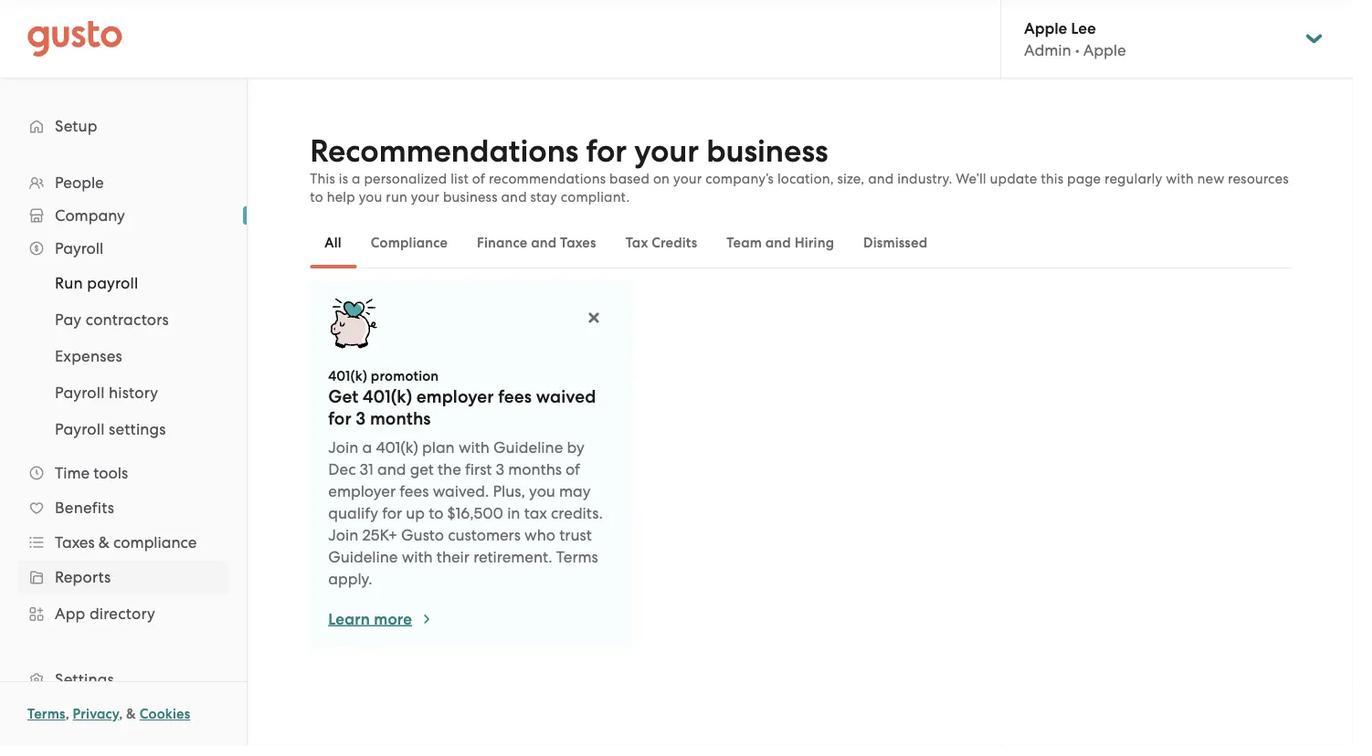 Task type: locate. For each thing, give the bounding box(es) containing it.
& left cookies button
[[126, 706, 136, 723]]

and right size,
[[868, 171, 894, 187]]

401(k) inside the 'join a 401(k) plan with guideline by dec 31 and get the first 3 months of employer fees waived. plus, you may qualify for up to $16,500 in tax credits. join 25k+ gusto customers who trust guideline with their retirement. terms apply.'
[[376, 439, 418, 457]]

0 horizontal spatial months
[[370, 408, 431, 429]]

1 horizontal spatial employer
[[417, 386, 494, 407]]

1 horizontal spatial of
[[566, 461, 580, 479]]

0 horizontal spatial to
[[310, 189, 323, 205]]

1 list from the top
[[0, 166, 247, 747]]

& inside 'dropdown button'
[[99, 534, 110, 552]]

1 horizontal spatial fees
[[498, 386, 532, 407]]

to inside the recommendations for your business this is a personalized list of recommendations based on your company's location, size, and industry. we'll update this page regularly with new resources to help you run your business and stay compliant.
[[310, 189, 323, 205]]

1 horizontal spatial to
[[429, 504, 444, 523]]

for down get at the bottom left of page
[[328, 408, 352, 429]]

finance and taxes
[[477, 235, 596, 251]]

employer inside 401(k) promotion get 401(k) employer fees waived for 3 months
[[417, 386, 494, 407]]

payroll down expenses
[[55, 384, 105, 402]]

,
[[65, 706, 69, 723], [119, 706, 123, 723]]

apple
[[1024, 19, 1068, 37], [1084, 41, 1126, 59]]

guideline up apply.
[[328, 548, 398, 567]]

apple up admin
[[1024, 19, 1068, 37]]

0 vertical spatial a
[[352, 171, 361, 187]]

0 vertical spatial for
[[586, 133, 627, 170]]

for left up
[[382, 504, 402, 523]]

payroll settings link
[[33, 413, 228, 446]]

0 vertical spatial fees
[[498, 386, 532, 407]]

1 vertical spatial you
[[529, 483, 556, 501]]

to inside the 'join a 401(k) plan with guideline by dec 31 and get the first 3 months of employer fees waived. plus, you may qualify for up to $16,500 in tax credits. join 25k+ gusto customers who trust guideline with their retirement. terms apply.'
[[429, 504, 444, 523]]

apple right •
[[1084, 41, 1126, 59]]

1 vertical spatial 401(k)
[[363, 386, 412, 407]]

1 vertical spatial &
[[126, 706, 136, 723]]

3 down get at the bottom left of page
[[356, 408, 366, 429]]

months
[[370, 408, 431, 429], [508, 461, 562, 479]]

tax credits button
[[611, 221, 712, 265]]

3
[[356, 408, 366, 429], [496, 461, 505, 479]]

for inside the recommendations for your business this is a personalized list of recommendations based on your company's location, size, and industry. we'll update this page regularly with new resources to help you run your business and stay compliant.
[[586, 133, 627, 170]]

0 vertical spatial payroll
[[55, 239, 103, 258]]

promotion
[[371, 368, 439, 385]]

join up dec
[[328, 439, 359, 457]]

you up tax
[[529, 483, 556, 501]]

1 vertical spatial taxes
[[55, 534, 95, 552]]

0 vertical spatial you
[[359, 189, 382, 205]]

list containing run payroll
[[0, 265, 247, 448]]

who
[[525, 526, 556, 545]]

fees up up
[[400, 483, 429, 501]]

months down "promotion"
[[370, 408, 431, 429]]

recommendation categories for your business tab list
[[310, 218, 1291, 269]]

tax credits
[[626, 235, 698, 251]]

0 horizontal spatial for
[[328, 408, 352, 429]]

benefits link
[[18, 492, 228, 525]]

taxes down the compliant. on the left top
[[560, 235, 596, 251]]

taxes up reports
[[55, 534, 95, 552]]

payroll up 'time'
[[55, 420, 105, 439]]

run
[[55, 274, 83, 292]]

of inside the 'join a 401(k) plan with guideline by dec 31 and get the first 3 months of employer fees waived. plus, you may qualify for up to $16,500 in tax credits. join 25k+ gusto customers who trust guideline with their retirement. terms apply.'
[[566, 461, 580, 479]]

0 vertical spatial apple
[[1024, 19, 1068, 37]]

0 vertical spatial 3
[[356, 408, 366, 429]]

business down list
[[443, 189, 498, 205]]

people
[[55, 174, 104, 192]]

1 horizontal spatial taxes
[[560, 235, 596, 251]]

with inside the recommendations for your business this is a personalized list of recommendations based on your company's location, size, and industry. we'll update this page regularly with new resources to help you run your business and stay compliant.
[[1166, 171, 1194, 187]]

0 vertical spatial months
[[370, 408, 431, 429]]

0 vertical spatial with
[[1166, 171, 1194, 187]]

1 vertical spatial guideline
[[328, 548, 398, 567]]

employer down 31 on the bottom of page
[[328, 483, 396, 501]]

401(k) up get at the bottom left of page
[[328, 368, 367, 385]]

2 horizontal spatial with
[[1166, 171, 1194, 187]]

gusto
[[401, 526, 444, 545]]

1 vertical spatial with
[[459, 439, 490, 457]]

1 vertical spatial fees
[[400, 483, 429, 501]]

a up 31 on the bottom of page
[[362, 439, 372, 457]]

join
[[328, 439, 359, 457], [328, 526, 359, 545]]

benefits
[[55, 499, 114, 517]]

0 horizontal spatial taxes
[[55, 534, 95, 552]]

taxes & compliance button
[[18, 526, 228, 559]]

1 payroll from the top
[[55, 239, 103, 258]]

in
[[507, 504, 520, 523]]

3 right first
[[496, 461, 505, 479]]

2 vertical spatial for
[[382, 504, 402, 523]]

0 horizontal spatial with
[[402, 548, 433, 567]]

with down gusto
[[402, 548, 433, 567]]

1 vertical spatial join
[[328, 526, 359, 545]]

0 horizontal spatial guideline
[[328, 548, 398, 567]]

1 join from the top
[[328, 439, 359, 457]]

0 vertical spatial taxes
[[560, 235, 596, 251]]

1 vertical spatial business
[[443, 189, 498, 205]]

0 horizontal spatial apple
[[1024, 19, 1068, 37]]

1 horizontal spatial apple
[[1084, 41, 1126, 59]]

help
[[327, 189, 355, 205]]

first
[[465, 461, 492, 479]]

a inside the 'join a 401(k) plan with guideline by dec 31 and get the first 3 months of employer fees waived. plus, you may qualify for up to $16,500 in tax credits. join 25k+ gusto customers who trust guideline with their retirement. terms apply.'
[[362, 439, 372, 457]]

tax
[[524, 504, 547, 523]]

you inside the 'join a 401(k) plan with guideline by dec 31 and get the first 3 months of employer fees waived. plus, you may qualify for up to $16,500 in tax credits. join 25k+ gusto customers who trust guideline with their retirement. terms apply.'
[[529, 483, 556, 501]]

0 vertical spatial of
[[472, 171, 485, 187]]

your right the on
[[674, 171, 702, 187]]

terms left 'privacy' link
[[27, 706, 65, 723]]

employer up plan
[[417, 386, 494, 407]]

0 vertical spatial join
[[328, 439, 359, 457]]

payroll for payroll
[[55, 239, 103, 258]]

0 vertical spatial guideline
[[494, 439, 563, 457]]

& down benefits link
[[99, 534, 110, 552]]

fees
[[498, 386, 532, 407], [400, 483, 429, 501]]

employer inside the 'join a 401(k) plan with guideline by dec 31 and get the first 3 months of employer fees waived. plus, you may qualify for up to $16,500 in tax credits. join 25k+ gusto customers who trust guideline with their retirement. terms apply.'
[[328, 483, 396, 501]]

2 vertical spatial 401(k)
[[376, 439, 418, 457]]

1 horizontal spatial with
[[459, 439, 490, 457]]

2 payroll from the top
[[55, 384, 105, 402]]

1 horizontal spatial months
[[508, 461, 562, 479]]

1 vertical spatial 3
[[496, 461, 505, 479]]

payroll
[[55, 239, 103, 258], [55, 384, 105, 402], [55, 420, 105, 439]]

time
[[55, 464, 90, 483]]

business up company's
[[707, 133, 829, 170]]

1 horizontal spatial 3
[[496, 461, 505, 479]]

guideline left "by"
[[494, 439, 563, 457]]

0 horizontal spatial a
[[352, 171, 361, 187]]

1 horizontal spatial you
[[529, 483, 556, 501]]

3 payroll from the top
[[55, 420, 105, 439]]

1 vertical spatial a
[[362, 439, 372, 457]]

for up based
[[586, 133, 627, 170]]

recommendations
[[310, 133, 579, 170]]

of
[[472, 171, 485, 187], [566, 461, 580, 479]]

of right list
[[472, 171, 485, 187]]

expenses link
[[33, 340, 228, 373]]

payroll inside payroll dropdown button
[[55, 239, 103, 258]]

1 vertical spatial to
[[429, 504, 444, 523]]

terms down trust
[[556, 548, 598, 567]]

0 horizontal spatial you
[[359, 189, 382, 205]]

1 vertical spatial of
[[566, 461, 580, 479]]

learn more
[[328, 610, 412, 629]]

0 horizontal spatial ,
[[65, 706, 69, 723]]

this
[[310, 171, 335, 187]]

2 horizontal spatial for
[[586, 133, 627, 170]]

guideline
[[494, 439, 563, 457], [328, 548, 398, 567]]

list
[[0, 166, 247, 747], [0, 265, 247, 448]]

on
[[653, 171, 670, 187]]

reports
[[55, 568, 111, 587]]

401(k) down "promotion"
[[363, 386, 412, 407]]

fees inside 401(k) promotion get 401(k) employer fees waived for 3 months
[[498, 386, 532, 407]]

employer
[[417, 386, 494, 407], [328, 483, 396, 501]]

0 horizontal spatial employer
[[328, 483, 396, 501]]

payroll inside payroll settings link
[[55, 420, 105, 439]]

you left run
[[359, 189, 382, 205]]

payroll settings
[[55, 420, 166, 439]]

a right is
[[352, 171, 361, 187]]

1 horizontal spatial guideline
[[494, 439, 563, 457]]

401(k) up "get" at the bottom of the page
[[376, 439, 418, 457]]

1 vertical spatial employer
[[328, 483, 396, 501]]

0 vertical spatial your
[[634, 133, 699, 170]]

401(k)
[[328, 368, 367, 385], [363, 386, 412, 407], [376, 439, 418, 457]]

0 vertical spatial to
[[310, 189, 323, 205]]

a
[[352, 171, 361, 187], [362, 439, 372, 457]]

payroll for payroll settings
[[55, 420, 105, 439]]

cookies button
[[140, 704, 190, 726]]

to right up
[[429, 504, 444, 523]]

fees left 'waived'
[[498, 386, 532, 407]]

1 vertical spatial your
[[674, 171, 702, 187]]

with left new
[[1166, 171, 1194, 187]]

, left 'privacy' link
[[65, 706, 69, 723]]

2 list from the top
[[0, 265, 247, 448]]

dismissed
[[864, 235, 928, 251]]

terms inside the 'join a 401(k) plan with guideline by dec 31 and get the first 3 months of employer fees waived. plus, you may qualify for up to $16,500 in tax credits. join 25k+ gusto customers who trust guideline with their retirement. terms apply.'
[[556, 548, 598, 567]]

home image
[[27, 21, 122, 57]]

taxes & compliance
[[55, 534, 197, 552]]

0 horizontal spatial fees
[[400, 483, 429, 501]]

, down the settings link at the left of the page
[[119, 706, 123, 723]]

25k+
[[362, 526, 397, 545]]

1 horizontal spatial for
[[382, 504, 402, 523]]

2 vertical spatial payroll
[[55, 420, 105, 439]]

0 horizontal spatial business
[[443, 189, 498, 205]]

and right 31 on the bottom of page
[[377, 461, 406, 479]]

taxes
[[560, 235, 596, 251], [55, 534, 95, 552]]

1 vertical spatial for
[[328, 408, 352, 429]]

your
[[634, 133, 699, 170], [674, 171, 702, 187], [411, 189, 440, 205]]

0 horizontal spatial terms
[[27, 706, 65, 723]]

payroll down the company
[[55, 239, 103, 258]]

compliance
[[371, 235, 448, 251]]

months up plus,
[[508, 461, 562, 479]]

qualify
[[328, 504, 378, 523]]

payroll inside payroll history link
[[55, 384, 105, 402]]

to
[[310, 189, 323, 205], [429, 504, 444, 523]]

1 horizontal spatial a
[[362, 439, 372, 457]]

for
[[586, 133, 627, 170], [328, 408, 352, 429], [382, 504, 402, 523]]

this
[[1041, 171, 1064, 187]]

taxes inside 'dropdown button'
[[55, 534, 95, 552]]

team
[[727, 235, 762, 251]]

and right finance
[[531, 235, 557, 251]]

1 vertical spatial months
[[508, 461, 562, 479]]

0 horizontal spatial of
[[472, 171, 485, 187]]

app directory link
[[18, 598, 228, 631]]

your up the on
[[634, 133, 699, 170]]

0 vertical spatial &
[[99, 534, 110, 552]]

business
[[707, 133, 829, 170], [443, 189, 498, 205]]

•
[[1075, 41, 1080, 59]]

of up may
[[566, 461, 580, 479]]

personalized
[[364, 171, 447, 187]]

credits
[[652, 235, 698, 251]]

1 horizontal spatial ,
[[119, 706, 123, 723]]

&
[[99, 534, 110, 552], [126, 706, 136, 723]]

with up first
[[459, 439, 490, 457]]

your down "personalized"
[[411, 189, 440, 205]]

0 vertical spatial terms
[[556, 548, 598, 567]]

may
[[559, 483, 591, 501]]

to down this
[[310, 189, 323, 205]]

1 horizontal spatial terms
[[556, 548, 598, 567]]

0 horizontal spatial &
[[99, 534, 110, 552]]

run
[[386, 189, 408, 205]]

join down qualify
[[328, 526, 359, 545]]

reports link
[[18, 561, 228, 594]]

and inside button
[[531, 235, 557, 251]]

1 horizontal spatial business
[[707, 133, 829, 170]]

settings
[[109, 420, 166, 439]]

0 horizontal spatial 3
[[356, 408, 366, 429]]

lee
[[1071, 19, 1096, 37]]

0 vertical spatial employer
[[417, 386, 494, 407]]

and right team
[[766, 235, 791, 251]]

1 vertical spatial payroll
[[55, 384, 105, 402]]

of inside the recommendations for your business this is a personalized list of recommendations based on your company's location, size, and industry. we'll update this page regularly with new resources to help you run your business and stay compliant.
[[472, 171, 485, 187]]

apple lee admin • apple
[[1024, 19, 1126, 59]]

location,
[[778, 171, 834, 187]]



Task type: vqa. For each thing, say whether or not it's contained in the screenshot.
the bottommost "Terms"
yes



Task type: describe. For each thing, give the bounding box(es) containing it.
gusto navigation element
[[0, 79, 247, 747]]

for inside the 'join a 401(k) plan with guideline by dec 31 and get the first 3 months of employer fees waived. plus, you may qualify for up to $16,500 in tax credits. join 25k+ gusto customers who trust guideline with their retirement. terms apply.'
[[382, 504, 402, 523]]

settings link
[[18, 663, 228, 696]]

0 vertical spatial business
[[707, 133, 829, 170]]

the
[[438, 461, 461, 479]]

for inside 401(k) promotion get 401(k) employer fees waived for 3 months
[[328, 408, 352, 429]]

directory
[[89, 605, 155, 623]]

setup
[[55, 117, 98, 135]]

admin
[[1024, 41, 1072, 59]]

we'll
[[956, 171, 987, 187]]

2 join from the top
[[328, 526, 359, 545]]

$16,500
[[447, 504, 504, 523]]

finance
[[477, 235, 528, 251]]

run payroll
[[55, 274, 138, 292]]

and inside the 'join a 401(k) plan with guideline by dec 31 and get the first 3 months of employer fees waived. plus, you may qualify for up to $16,500 in tax credits. join 25k+ gusto customers who trust guideline with their retirement. terms apply.'
[[377, 461, 406, 479]]

2 vertical spatial your
[[411, 189, 440, 205]]

compliance
[[113, 534, 197, 552]]

page
[[1067, 171, 1101, 187]]

people button
[[18, 166, 228, 199]]

cookies
[[140, 706, 190, 723]]

plus,
[[493, 483, 525, 501]]

waived
[[536, 386, 596, 407]]

fees inside the 'join a 401(k) plan with guideline by dec 31 and get the first 3 months of employer fees waived. plus, you may qualify for up to $16,500 in tax credits. join 25k+ gusto customers who trust guideline with their retirement. terms apply.'
[[400, 483, 429, 501]]

finance and taxes button
[[463, 221, 611, 265]]

app
[[55, 605, 85, 623]]

app directory
[[55, 605, 155, 623]]

payroll
[[87, 274, 138, 292]]

industry.
[[898, 171, 953, 187]]

taxes inside button
[[560, 235, 596, 251]]

and left stay
[[501, 189, 527, 205]]

pay
[[55, 311, 82, 329]]

payroll history link
[[33, 377, 228, 409]]

waived.
[[433, 483, 489, 501]]

learn more link
[[328, 609, 434, 631]]

2 vertical spatial with
[[402, 548, 433, 567]]

get
[[328, 386, 359, 407]]

tax
[[626, 235, 648, 251]]

all button
[[310, 221, 356, 265]]

31
[[360, 461, 374, 479]]

terms link
[[27, 706, 65, 723]]

months inside the 'join a 401(k) plan with guideline by dec 31 and get the first 3 months of employer fees waived. plus, you may qualify for up to $16,500 in tax credits. join 25k+ gusto customers who trust guideline with their retirement. terms apply.'
[[508, 461, 562, 479]]

settings
[[55, 671, 114, 689]]

compliance button
[[356, 221, 463, 265]]

months inside 401(k) promotion get 401(k) employer fees waived for 3 months
[[370, 408, 431, 429]]

time tools
[[55, 464, 128, 483]]

privacy link
[[73, 706, 119, 723]]

0 vertical spatial 401(k)
[[328, 368, 367, 385]]

recommendations
[[489, 171, 606, 187]]

time tools button
[[18, 457, 228, 490]]

regularly
[[1105, 171, 1163, 187]]

their
[[437, 548, 470, 567]]

company
[[55, 207, 125, 225]]

learn
[[328, 610, 370, 629]]

1 vertical spatial apple
[[1084, 41, 1126, 59]]

payroll history
[[55, 384, 158, 402]]

new
[[1198, 171, 1225, 187]]

list containing people
[[0, 166, 247, 747]]

apply.
[[328, 570, 373, 589]]

credits.
[[551, 504, 603, 523]]

update
[[990, 171, 1038, 187]]

privacy
[[73, 706, 119, 723]]

list
[[451, 171, 469, 187]]

and inside button
[[766, 235, 791, 251]]

3 inside 401(k) promotion get 401(k) employer fees waived for 3 months
[[356, 408, 366, 429]]

expenses
[[55, 347, 122, 366]]

is
[[339, 171, 348, 187]]

401(k) promotion get 401(k) employer fees waived for 3 months
[[328, 368, 596, 429]]

run payroll link
[[33, 267, 228, 300]]

compliant.
[[561, 189, 630, 205]]

all
[[325, 235, 342, 251]]

customers
[[448, 526, 521, 545]]

pay contractors link
[[33, 303, 228, 336]]

tools
[[93, 464, 128, 483]]

team and hiring button
[[712, 221, 849, 265]]

dismissed button
[[849, 221, 942, 265]]

trust
[[559, 526, 592, 545]]

1 horizontal spatial &
[[126, 706, 136, 723]]

2 , from the left
[[119, 706, 123, 723]]

you inside the recommendations for your business this is a personalized list of recommendations based on your company's location, size, and industry. we'll update this page regularly with new resources to help you run your business and stay compliant.
[[359, 189, 382, 205]]

more
[[374, 610, 412, 629]]

terms , privacy , & cookies
[[27, 706, 190, 723]]

size,
[[838, 171, 865, 187]]

team and hiring
[[727, 235, 834, 251]]

by
[[567, 439, 585, 457]]

1 , from the left
[[65, 706, 69, 723]]

resources
[[1228, 171, 1289, 187]]

hiring
[[795, 235, 834, 251]]

payroll button
[[18, 232, 228, 265]]

a inside the recommendations for your business this is a personalized list of recommendations based on your company's location, size, and industry. we'll update this page regularly with new resources to help you run your business and stay compliant.
[[352, 171, 361, 187]]

3 inside the 'join a 401(k) plan with guideline by dec 31 and get the first 3 months of employer fees waived. plus, you may qualify for up to $16,500 in tax credits. join 25k+ gusto customers who trust guideline with their retirement. terms apply.'
[[496, 461, 505, 479]]

company button
[[18, 199, 228, 232]]

history
[[109, 384, 158, 402]]

payroll for payroll history
[[55, 384, 105, 402]]

dec
[[328, 461, 356, 479]]

based
[[610, 171, 650, 187]]

stay
[[531, 189, 557, 205]]

1 vertical spatial terms
[[27, 706, 65, 723]]

join a 401(k) plan with guideline by dec 31 and get the first 3 months of employer fees waived. plus, you may qualify for up to $16,500 in tax credits. join 25k+ gusto customers who trust guideline with their retirement. terms apply.
[[328, 439, 603, 589]]



